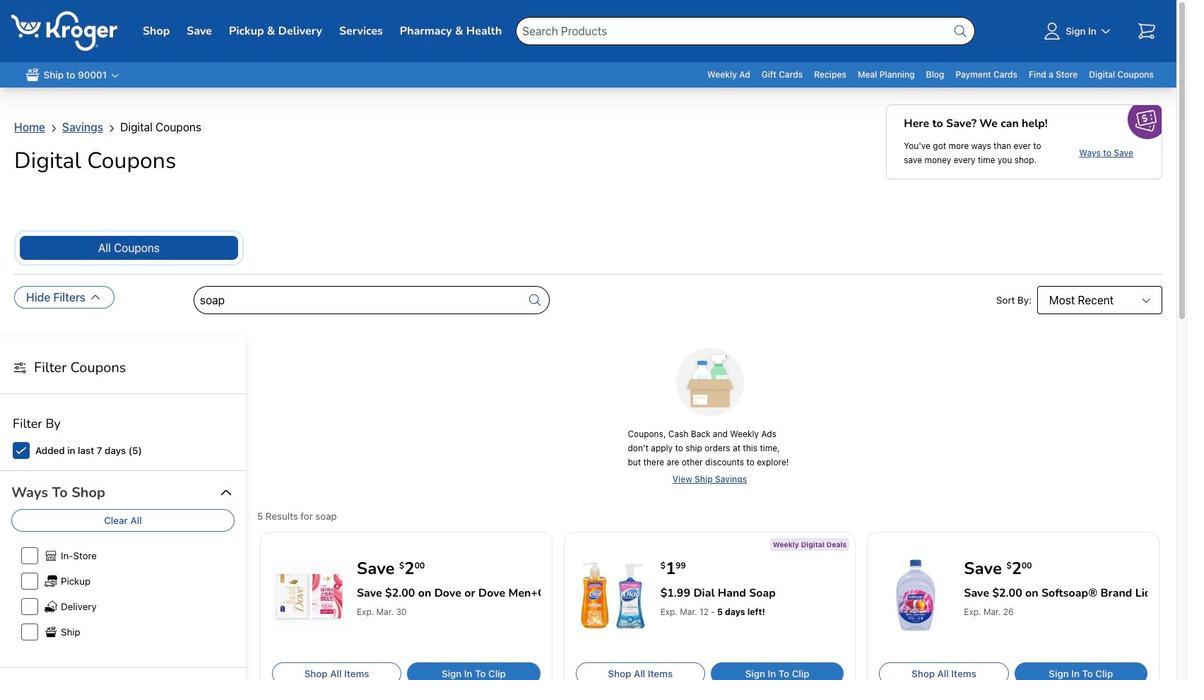 Task type: locate. For each thing, give the bounding box(es) containing it.
None search field
[[516, 0, 976, 62]]

account menu image
[[1041, 20, 1064, 42]]

here to save? we can help! element
[[905, 117, 1048, 134]]

2 save $2.00 element from the left
[[965, 558, 1143, 581]]

None checkbox
[[21, 548, 38, 565], [21, 573, 38, 590], [21, 548, 38, 565], [21, 573, 38, 590]]

save $2.00 element
[[357, 558, 535, 581], [965, 558, 1143, 581]]

1 save $2.00 element from the left
[[357, 558, 535, 581]]

tab list
[[14, 230, 244, 266]]

$1.99 dial hand soap image
[[576, 560, 650, 633]]

Search search field
[[516, 17, 976, 45]]

0 horizontal spatial save $2.00 element
[[357, 558, 535, 581]]

1 horizontal spatial save $2.00 element
[[965, 558, 1143, 581]]

search coupons image
[[527, 292, 544, 309]]

None checkbox
[[13, 443, 30, 460], [21, 599, 38, 616], [21, 624, 38, 641], [13, 443, 30, 460], [21, 599, 38, 616], [21, 624, 38, 641]]



Task type: describe. For each thing, give the bounding box(es) containing it.
kroger logo image
[[11, 11, 117, 51]]

save $2.00 element for save $2.00 on softsoap® brand liquid hand soap refill image
[[965, 558, 1143, 581]]

collapse the ways to shop filter element
[[11, 483, 105, 504]]

search image
[[953, 23, 970, 40]]

you've got more ways than ever to save money every time you shop. element
[[905, 139, 1046, 168]]

save $2.00 on softsoap® brand liquid hand soap refill image
[[880, 560, 953, 633]]

save $2.00 on dove or dove men+care premium bar soap image
[[272, 560, 346, 633]]

collapsible image
[[88, 291, 103, 305]]

save $2.00 element for save $2.00 on dove or dove men+care premium bar soap image
[[357, 558, 535, 581]]

Search Coupons search field
[[194, 287, 522, 315]]



Task type: vqa. For each thing, say whether or not it's contained in the screenshot.
SAVE CRAB RANGOON RECIPE RECIPE TO MY FAVORITES. icon
no



